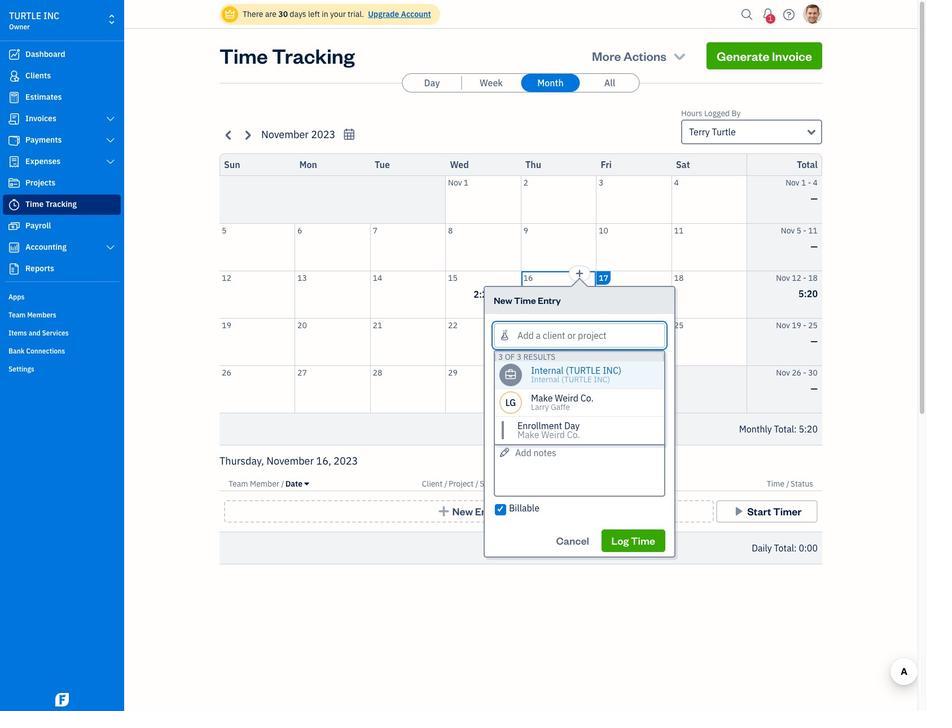 Task type: describe. For each thing, give the bounding box(es) containing it.
— for nov 19 - 25 —
[[811, 336, 818, 347]]

more actions button
[[582, 42, 698, 69]]

thu
[[525, 159, 541, 170]]

tue
[[375, 159, 390, 170]]

dashboard image
[[7, 49, 21, 60]]

nov for nov 5 - 11 —
[[781, 225, 795, 236]]

note link
[[512, 479, 529, 489]]

19 button
[[220, 319, 295, 365]]

internal (turtle inc) internal (turtle inc)
[[531, 365, 622, 385]]

daily total : 0:00
[[752, 543, 818, 554]]

upgrade account link
[[366, 9, 431, 19]]

time link
[[767, 479, 786, 489]]

hours
[[681, 108, 702, 119]]

log time
[[612, 535, 655, 548]]

0 horizontal spatial 30
[[278, 9, 288, 19]]

4 / from the left
[[508, 479, 511, 489]]

members
[[27, 311, 56, 319]]

Duration text field
[[494, 382, 665, 407]]

invoices
[[25, 113, 56, 124]]

21 button
[[371, 319, 445, 365]]

estimate image
[[7, 92, 21, 103]]

accounting link
[[3, 238, 121, 258]]

chart image
[[7, 242, 21, 253]]

status
[[791, 479, 813, 489]]

3:00
[[624, 289, 644, 300]]

project link
[[449, 479, 476, 489]]

16,
[[316, 455, 331, 468]]

4 inside 4 button
[[674, 178, 679, 188]]

29
[[448, 368, 458, 378]]

member
[[250, 479, 279, 489]]

time tracking link
[[3, 195, 121, 215]]

23 button
[[521, 319, 596, 365]]

1 for nov 1 - 4 —
[[801, 178, 806, 188]]

billable
[[509, 503, 540, 514]]

25 inside nov 19 - 25 —
[[808, 320, 818, 330]]

new for new entry
[[452, 505, 473, 518]]

co. inside enrollment day make weird co.
[[567, 429, 580, 441]]

gaffe
[[551, 402, 570, 412]]

cancel button
[[546, 530, 599, 553]]

1 inside 1 dropdown button
[[769, 14, 773, 23]]

enrollment
[[518, 420, 562, 431]]

search image
[[738, 6, 756, 23]]

wed
[[450, 159, 469, 170]]

weird inside enrollment day make weird co.
[[541, 429, 565, 441]]

0 vertical spatial november
[[261, 128, 309, 141]]

nov for nov 1 - 4 —
[[786, 178, 800, 188]]

0 vertical spatial 2023
[[311, 128, 335, 141]]

team for team member /
[[229, 479, 248, 489]]

previous month image
[[222, 128, 235, 141]]

of
[[505, 352, 515, 362]]

13
[[297, 273, 307, 283]]

bank connections link
[[3, 343, 121, 360]]

project image
[[7, 178, 21, 189]]

by
[[732, 108, 741, 119]]

next month image
[[241, 128, 254, 141]]

- for nov 19 - 25 —
[[803, 320, 806, 330]]

services
[[42, 329, 69, 338]]

left
[[308, 9, 320, 19]]

2 internal from the top
[[531, 374, 560, 385]]

30 inside nov 26 - 30 —
[[808, 368, 818, 378]]

5 button
[[220, 224, 295, 271]]

6
[[297, 225, 302, 236]]

11 button
[[672, 224, 747, 271]]

mon
[[299, 159, 317, 170]]

18 inside button
[[674, 273, 684, 283]]

expense image
[[7, 156, 21, 168]]

23
[[523, 320, 533, 330]]

nov for nov 19 - 25 —
[[776, 320, 790, 330]]

28
[[373, 368, 382, 378]]

19 inside nov 19 - 25 —
[[792, 320, 801, 330]]

in
[[322, 9, 328, 19]]

8
[[448, 225, 453, 236]]

expenses
[[25, 156, 61, 166]]

owner
[[9, 23, 30, 31]]

payroll link
[[3, 216, 121, 236]]

week link
[[462, 74, 521, 92]]

20 button
[[295, 319, 370, 365]]

thursday,
[[220, 455, 264, 468]]

payroll
[[25, 221, 51, 231]]

report image
[[7, 264, 21, 275]]

hours logged by
[[681, 108, 741, 119]]

5 inside nov 5 - 11 —
[[797, 225, 801, 236]]

logged
[[704, 108, 730, 119]]

more
[[592, 48, 621, 64]]

dashboard link
[[3, 45, 121, 65]]

play image
[[732, 506, 745, 518]]

2 / from the left
[[444, 479, 448, 489]]

invoice
[[772, 48, 812, 64]]

14
[[373, 273, 382, 283]]

date link
[[285, 479, 309, 489]]

turtle
[[712, 126, 736, 138]]

1 internal from the top
[[531, 365, 564, 376]]

payments
[[25, 135, 62, 145]]

timer
[[773, 505, 802, 518]]

— for nov 26 - 30 —
[[811, 383, 818, 394]]

- for nov 5 - 11 —
[[803, 225, 806, 236]]

cancel
[[556, 535, 589, 548]]

1 for nov 1
[[464, 178, 469, 188]]

3 for 3
[[599, 178, 604, 188]]

monthly
[[739, 424, 772, 435]]

actions
[[623, 48, 667, 64]]

0 vertical spatial tracking
[[272, 42, 355, 69]]

12 inside the 'nov 12 - 18 5:20'
[[792, 273, 801, 283]]

30 button
[[521, 366, 596, 413]]

start timer
[[747, 505, 802, 518]]

bank
[[8, 347, 25, 356]]

0 vertical spatial entry
[[538, 294, 561, 306]]

daily
[[752, 543, 772, 554]]

10
[[599, 225, 608, 236]]

26 inside nov 26 - 30 —
[[792, 368, 801, 378]]

client image
[[7, 71, 21, 82]]

7 button
[[371, 224, 445, 271]]

2 5:20 from the top
[[799, 424, 818, 435]]

: for daily total
[[794, 543, 797, 554]]

1 vertical spatial november
[[267, 455, 314, 468]]

(turtle up make weird co. larry gaffe
[[561, 374, 592, 385]]

chevrondown image
[[672, 48, 687, 64]]

11 inside nov 5 - 11 —
[[808, 225, 818, 236]]

2
[[523, 178, 528, 188]]

timer image
[[7, 199, 21, 211]]

generate invoice
[[717, 48, 812, 64]]

crown image
[[224, 8, 236, 20]]

chevron large down image for invoices
[[105, 115, 116, 124]]

and
[[29, 329, 40, 338]]

thursday, november 16, 2023
[[220, 455, 358, 468]]

invoice image
[[7, 113, 21, 125]]

day inside day link
[[424, 77, 440, 89]]

month
[[537, 77, 564, 89]]

chevron large down image for accounting
[[105, 243, 116, 252]]

chevron large down image for expenses
[[105, 157, 116, 166]]

terry
[[689, 126, 710, 138]]

make inside make weird co. larry gaffe
[[531, 393, 553, 404]]

day inside enrollment day make weird co.
[[564, 420, 580, 431]]

19 inside button
[[222, 320, 231, 330]]

chevron large down image
[[105, 136, 116, 145]]

- for nov 1 - 4 —
[[808, 178, 811, 188]]

day link
[[403, 74, 461, 92]]

note
[[512, 479, 529, 489]]

all
[[604, 77, 615, 89]]

service link
[[480, 479, 508, 489]]

start timer button
[[716, 501, 818, 523]]

larry
[[531, 402, 549, 412]]

nov 1 - 4 —
[[786, 178, 818, 204]]



Task type: vqa. For each thing, say whether or not it's contained in the screenshot.
May
no



Task type: locate. For each thing, give the bounding box(es) containing it.
1 vertical spatial :
[[794, 543, 797, 554]]

0 vertical spatial make
[[531, 393, 553, 404]]

1 horizontal spatial 1
[[769, 14, 773, 23]]

— up nov 5 - 11 —
[[811, 193, 818, 204]]

1 vertical spatial day
[[564, 420, 580, 431]]

1 up nov 5 - 11 —
[[801, 178, 806, 188]]

18 inside the 'nov 12 - 18 5:20'
[[808, 273, 818, 283]]

18 down 11 button
[[674, 273, 684, 283]]

projects link
[[3, 173, 121, 194]]

11 down 4 button
[[674, 225, 684, 236]]

12 down 5 button
[[222, 273, 231, 283]]

1 horizontal spatial co.
[[581, 393, 594, 404]]

main element
[[0, 0, 152, 712]]

tracking down projects link
[[45, 199, 77, 209]]

items and services link
[[3, 325, 121, 341]]

team down thursday,
[[229, 479, 248, 489]]

26 down 19 button
[[222, 368, 231, 378]]

projects
[[25, 178, 55, 188]]

total right the daily in the bottom right of the page
[[774, 543, 794, 554]]

1 25 from the left
[[674, 320, 684, 330]]

time inside button
[[631, 535, 655, 548]]

4
[[674, 178, 679, 188], [813, 178, 818, 188]]

1 horizontal spatial 5
[[797, 225, 801, 236]]

start
[[747, 505, 771, 518]]

make
[[531, 393, 553, 404], [518, 429, 539, 441]]

nov inside nov 19 - 25 —
[[776, 320, 790, 330]]

total up nov 1 - 4 —
[[797, 159, 818, 170]]

team
[[8, 311, 26, 319], [229, 479, 248, 489]]

1 vertical spatial total
[[774, 424, 794, 435]]

days
[[290, 9, 306, 19]]

5 inside button
[[222, 225, 227, 236]]

: for monthly total
[[794, 424, 797, 435]]

20
[[297, 320, 307, 330]]

3 chevron large down image from the top
[[105, 243, 116, 252]]

nov down the 'nov 12 - 18 5:20'
[[776, 320, 790, 330]]

21
[[373, 320, 382, 330]]

nov 1 button
[[446, 176, 521, 223]]

november right next month icon
[[261, 128, 309, 141]]

1 vertical spatial chevron large down image
[[105, 157, 116, 166]]

0 vertical spatial time tracking
[[220, 42, 355, 69]]

— up monthly total : 5:20
[[811, 383, 818, 394]]

time right the log
[[631, 535, 655, 548]]

0 horizontal spatial 5
[[222, 225, 227, 236]]

(turtle
[[566, 365, 601, 376], [561, 374, 592, 385]]

2 horizontal spatial 1
[[801, 178, 806, 188]]

1 vertical spatial time tracking
[[25, 199, 77, 209]]

1 horizontal spatial entry
[[538, 294, 561, 306]]

- inside nov 5 - 11 —
[[803, 225, 806, 236]]

inc) down 24 button
[[594, 374, 610, 385]]

chevron large down image down payroll link
[[105, 243, 116, 252]]

/ right the client
[[444, 479, 448, 489]]

nov
[[448, 178, 462, 188], [786, 178, 800, 188], [781, 225, 795, 236], [776, 273, 790, 283], [776, 320, 790, 330], [776, 368, 790, 378]]

2 5 from the left
[[797, 225, 801, 236]]

11 down nov 1 - 4 —
[[808, 225, 818, 236]]

go to help image
[[780, 6, 798, 23]]

1 horizontal spatial 3
[[517, 352, 522, 362]]

0 horizontal spatial 4
[[674, 178, 679, 188]]

— inside nov 1 - 4 —
[[811, 193, 818, 204]]

0 vertical spatial new
[[494, 294, 512, 306]]

2 12 from the left
[[792, 273, 801, 283]]

2 11 from the left
[[808, 225, 818, 236]]

nov inside nov 5 - 11 —
[[781, 225, 795, 236]]

1 / from the left
[[281, 479, 284, 489]]

1 inside nov 1 button
[[464, 178, 469, 188]]

4 — from the top
[[811, 383, 818, 394]]

0 horizontal spatial 11
[[674, 225, 684, 236]]

co. down gaffe
[[567, 429, 580, 441]]

chevron large down image down chevron large down icon in the left of the page
[[105, 157, 116, 166]]

—
[[811, 193, 818, 204], [811, 241, 818, 252], [811, 336, 818, 347], [811, 383, 818, 394]]

settings link
[[3, 361, 121, 378]]

4 button
[[672, 176, 747, 223]]

make down larry at bottom
[[518, 429, 539, 441]]

1 vertical spatial tracking
[[45, 199, 77, 209]]

1 inside nov 1 - 4 —
[[801, 178, 806, 188]]

november 2023
[[261, 128, 335, 141]]

1 horizontal spatial 11
[[808, 225, 818, 236]]

2023 right 16,
[[334, 455, 358, 468]]

caretdown image
[[304, 480, 309, 489]]

trial.
[[348, 9, 364, 19]]

2023 left choose a date icon
[[311, 128, 335, 141]]

nov for nov 12 - 18 5:20
[[776, 273, 790, 283]]

money image
[[7, 221, 21, 232]]

0 vertical spatial total
[[797, 159, 818, 170]]

26 down nov 19 - 25 —
[[792, 368, 801, 378]]

0 horizontal spatial 18
[[674, 273, 684, 283]]

5:20 down nov 26 - 30 — in the right bottom of the page
[[799, 424, 818, 435]]

3 of 3 results
[[498, 352, 555, 362]]

16 button
[[521, 271, 596, 318]]

nov inside nov 26 - 30 —
[[776, 368, 790, 378]]

— inside nov 19 - 25 —
[[811, 336, 818, 347]]

clients
[[25, 71, 51, 81]]

november up date
[[267, 455, 314, 468]]

tracking
[[272, 42, 355, 69], [45, 199, 77, 209]]

— inside nov 5 - 11 —
[[811, 241, 818, 252]]

2 chevron large down image from the top
[[105, 157, 116, 166]]

estimates link
[[3, 87, 121, 108]]

3 right the of
[[517, 352, 522, 362]]

3 left the of
[[498, 352, 503, 362]]

nov for nov 26 - 30 —
[[776, 368, 790, 378]]

2 — from the top
[[811, 241, 818, 252]]

1 chevron large down image from the top
[[105, 115, 116, 124]]

tracking down left
[[272, 42, 355, 69]]

clients link
[[3, 66, 121, 86]]

2 26 from the left
[[792, 368, 801, 378]]

log
[[612, 535, 629, 548]]

list box containing internal (turtle inc)
[[495, 361, 664, 444]]

0 vertical spatial day
[[424, 77, 440, 89]]

28 button
[[371, 366, 445, 413]]

inc
[[43, 10, 59, 21]]

weird inside make weird co. larry gaffe
[[555, 393, 579, 404]]

0 vertical spatial team
[[8, 311, 26, 319]]

- inside nov 26 - 30 —
[[803, 368, 806, 378]]

0 horizontal spatial 26
[[222, 368, 231, 378]]

co.
[[581, 393, 594, 404], [567, 429, 580, 441]]

0 vertical spatial :
[[794, 424, 797, 435]]

25 down the 'nov 12 - 18 5:20'
[[808, 320, 818, 330]]

30 down 3 of 3 results
[[523, 368, 533, 378]]

team member /
[[229, 479, 284, 489]]

2 : from the top
[[794, 543, 797, 554]]

nov down nov 1 - 4 —
[[781, 225, 795, 236]]

(turtle up the 'duration' text field at the bottom right of page
[[566, 365, 601, 376]]

0 horizontal spatial day
[[424, 77, 440, 89]]

add a time entry image
[[575, 267, 584, 280]]

2 vertical spatial chevron large down image
[[105, 243, 116, 252]]

0 horizontal spatial 3
[[498, 352, 503, 362]]

lg
[[505, 397, 516, 408]]

2 4 from the left
[[813, 178, 818, 188]]

5
[[222, 225, 227, 236], [797, 225, 801, 236]]

nov up nov 5 - 11 —
[[786, 178, 800, 188]]

make inside enrollment day make weird co.
[[518, 429, 539, 441]]

1 19 from the left
[[222, 320, 231, 330]]

1 horizontal spatial 25
[[808, 320, 818, 330]]

26 button
[[220, 366, 295, 413]]

2 vertical spatial total
[[774, 543, 794, 554]]

Add a client or project text field
[[495, 324, 664, 347]]

— for nov 1 - 4 —
[[811, 193, 818, 204]]

1 down wed
[[464, 178, 469, 188]]

0 vertical spatial weird
[[555, 393, 579, 404]]

new right 2:20
[[494, 294, 512, 306]]

upgrade
[[368, 9, 399, 19]]

0 vertical spatial chevron large down image
[[105, 115, 116, 124]]

3 — from the top
[[811, 336, 818, 347]]

0 horizontal spatial 19
[[222, 320, 231, 330]]

2 18 from the left
[[808, 273, 818, 283]]

total for monthly total
[[774, 424, 794, 435]]

freshbooks image
[[53, 694, 71, 707]]

total
[[797, 159, 818, 170], [774, 424, 794, 435], [774, 543, 794, 554]]

nov down nov 19 - 25 —
[[776, 368, 790, 378]]

time down 16
[[514, 294, 536, 306]]

project
[[449, 479, 474, 489]]

1 5:20 from the top
[[799, 288, 818, 299]]

25 inside 25 button
[[674, 320, 684, 330]]

apps
[[8, 293, 25, 301]]

0 vertical spatial 5:20
[[799, 288, 818, 299]]

weird down gaffe
[[541, 429, 565, 441]]

1 vertical spatial new
[[452, 505, 473, 518]]

plus image
[[437, 506, 450, 518]]

30 inside button
[[523, 368, 533, 378]]

14 button
[[371, 271, 445, 318]]

6 button
[[295, 224, 370, 271]]

more actions
[[592, 48, 667, 64]]

26 inside 26 button
[[222, 368, 231, 378]]

— for nov 5 - 11 —
[[811, 241, 818, 252]]

2 25 from the left
[[808, 320, 818, 330]]

1 vertical spatial team
[[229, 479, 248, 489]]

- for nov 12 - 18 5:20
[[803, 273, 806, 283]]

0 vertical spatial co.
[[581, 393, 594, 404]]

5:20 inside the 'nov 12 - 18 5:20'
[[799, 288, 818, 299]]

0 horizontal spatial 25
[[674, 320, 684, 330]]

chevron large down image up chevron large down icon in the left of the page
[[105, 115, 116, 124]]

/ left date
[[281, 479, 284, 489]]

1 vertical spatial 5:20
[[799, 424, 818, 435]]

5:20 up nov 19 - 25 —
[[799, 288, 818, 299]]

25
[[674, 320, 684, 330], [808, 320, 818, 330]]

- for nov 26 - 30 —
[[803, 368, 806, 378]]

1 horizontal spatial 18
[[808, 273, 818, 283]]

settings
[[8, 365, 34, 374]]

nov 26 - 30 —
[[776, 368, 818, 394]]

0 horizontal spatial tracking
[[45, 199, 77, 209]]

team down apps
[[8, 311, 26, 319]]

2 horizontal spatial 3
[[599, 178, 604, 188]]

team members
[[8, 311, 56, 319]]

0 horizontal spatial new
[[452, 505, 473, 518]]

reports link
[[3, 259, 121, 279]]

time down the there
[[220, 42, 268, 69]]

inc) up the 'duration' text field at the bottom right of page
[[603, 365, 622, 376]]

new right plus icon
[[452, 505, 473, 518]]

/ left the service
[[476, 479, 479, 489]]

entry inside button
[[475, 505, 501, 518]]

co. inside make weird co. larry gaffe
[[581, 393, 594, 404]]

1 vertical spatial entry
[[475, 505, 501, 518]]

— up nov 26 - 30 — in the right bottom of the page
[[811, 336, 818, 347]]

/ left status link
[[786, 479, 789, 489]]

3 for 3 of 3 results
[[498, 352, 503, 362]]

nov down nov 5 - 11 —
[[776, 273, 790, 283]]

5:20
[[799, 288, 818, 299], [799, 424, 818, 435]]

1 12 from the left
[[222, 273, 231, 283]]

reports
[[25, 264, 54, 274]]

nov down wed
[[448, 178, 462, 188]]

chevron large down image inside accounting link
[[105, 243, 116, 252]]

10 button
[[597, 224, 671, 271]]

new inside button
[[452, 505, 473, 518]]

time left status link
[[767, 479, 785, 489]]

:
[[794, 424, 797, 435], [794, 543, 797, 554]]

time / status
[[767, 479, 813, 489]]

- inside the 'nov 12 - 18 5:20'
[[803, 273, 806, 283]]

- inside nov 19 - 25 —
[[803, 320, 806, 330]]

1 horizontal spatial new
[[494, 294, 512, 306]]

- inside nov 1 - 4 —
[[808, 178, 811, 188]]

client
[[422, 479, 443, 489]]

generate
[[717, 48, 770, 64]]

1 horizontal spatial team
[[229, 479, 248, 489]]

1 vertical spatial co.
[[567, 429, 580, 441]]

1 4 from the left
[[674, 178, 679, 188]]

12 inside 12 button
[[222, 273, 231, 283]]

time inside main element
[[25, 199, 44, 209]]

0 horizontal spatial entry
[[475, 505, 501, 518]]

briefcase image
[[505, 371, 517, 380]]

25 down 18 button
[[674, 320, 684, 330]]

chevron large down image
[[105, 115, 116, 124], [105, 157, 116, 166], [105, 243, 116, 252]]

1 vertical spatial 2023
[[334, 455, 358, 468]]

2:20
[[474, 289, 493, 300]]

24
[[599, 320, 608, 330]]

nov inside the 'nov 12 - 18 5:20'
[[776, 273, 790, 283]]

27
[[297, 368, 307, 378]]

3 inside button
[[599, 178, 604, 188]]

11 inside button
[[674, 225, 684, 236]]

1 11 from the left
[[674, 225, 684, 236]]

5 / from the left
[[786, 479, 789, 489]]

service
[[480, 479, 506, 489]]

week
[[480, 77, 503, 89]]

weird down internal (turtle inc) internal (turtle inc)
[[555, 393, 579, 404]]

0 horizontal spatial 12
[[222, 273, 231, 283]]

new entry
[[452, 505, 501, 518]]

16
[[523, 273, 533, 283]]

1 18 from the left
[[674, 273, 684, 283]]

0 horizontal spatial co.
[[567, 429, 580, 441]]

1 horizontal spatial 19
[[792, 320, 801, 330]]

1 horizontal spatial tracking
[[272, 42, 355, 69]]

turtle inc owner
[[9, 10, 59, 31]]

/ left note at the right bottom
[[508, 479, 511, 489]]

24 button
[[597, 319, 671, 365]]

2 19 from the left
[[792, 320, 801, 330]]

time tracking down days
[[220, 42, 355, 69]]

co. down internal (turtle inc) internal (turtle inc)
[[581, 393, 594, 404]]

time tracking down projects link
[[25, 199, 77, 209]]

1 vertical spatial weird
[[541, 429, 565, 441]]

: right 'monthly'
[[794, 424, 797, 435]]

4 inside nov 1 - 4 —
[[813, 178, 818, 188]]

time tracking inside main element
[[25, 199, 77, 209]]

1 horizontal spatial 26
[[792, 368, 801, 378]]

invoices link
[[3, 109, 121, 129]]

0 horizontal spatial 1
[[464, 178, 469, 188]]

list box
[[495, 361, 664, 444]]

tracking inside main element
[[45, 199, 77, 209]]

new
[[494, 294, 512, 306], [452, 505, 473, 518]]

team for team members
[[8, 311, 26, 319]]

time right timer image
[[25, 199, 44, 209]]

1 vertical spatial make
[[518, 429, 539, 441]]

3 button
[[597, 176, 671, 223]]

1 left "go to help" icon
[[769, 14, 773, 23]]

12 down nov 5 - 11 —
[[792, 273, 801, 283]]

30 down nov 19 - 25 —
[[808, 368, 818, 378]]

1 horizontal spatial 12
[[792, 273, 801, 283]]

— inside nov 26 - 30 —
[[811, 383, 818, 394]]

8 button
[[446, 224, 521, 271]]

nov 1
[[448, 178, 469, 188]]

19 down the 'nov 12 - 18 5:20'
[[792, 320, 801, 330]]

all link
[[580, 74, 639, 92]]

2 horizontal spatial 30
[[808, 368, 818, 378]]

1 5 from the left
[[222, 225, 227, 236]]

30 right are
[[278, 9, 288, 19]]

3 down fri
[[599, 178, 604, 188]]

0 horizontal spatial team
[[8, 311, 26, 319]]

1 horizontal spatial time tracking
[[220, 42, 355, 69]]

total right 'monthly'
[[774, 424, 794, 435]]

1 horizontal spatial 30
[[523, 368, 533, 378]]

1 horizontal spatial day
[[564, 420, 580, 431]]

: left 0:00 at the right bottom of the page
[[794, 543, 797, 554]]

nov for nov 1
[[448, 178, 462, 188]]

payments link
[[3, 130, 121, 151]]

payment image
[[7, 135, 21, 146]]

time tracking
[[220, 42, 355, 69], [25, 199, 77, 209]]

1 : from the top
[[794, 424, 797, 435]]

19 down 12 button
[[222, 320, 231, 330]]

total for daily total
[[774, 543, 794, 554]]

1 horizontal spatial 4
[[813, 178, 818, 188]]

7
[[373, 225, 378, 236]]

new for new time entry
[[494, 294, 512, 306]]

18 down nov 5 - 11 —
[[808, 273, 818, 283]]

nov inside button
[[448, 178, 462, 188]]

are
[[265, 9, 277, 19]]

3 / from the left
[[476, 479, 479, 489]]

1 26 from the left
[[222, 368, 231, 378]]

nov inside nov 1 - 4 —
[[786, 178, 800, 188]]

choose a date image
[[343, 128, 356, 141]]

team inside main element
[[8, 311, 26, 319]]

team members link
[[3, 306, 121, 323]]

connections
[[26, 347, 65, 356]]

— up the 'nov 12 - 18 5:20'
[[811, 241, 818, 252]]

make up enrollment
[[531, 393, 553, 404]]

Add notes text field
[[494, 441, 665, 497]]

9 button
[[521, 224, 596, 271]]

1 — from the top
[[811, 193, 818, 204]]

29 button
[[446, 366, 521, 413]]

0 horizontal spatial time tracking
[[25, 199, 77, 209]]



